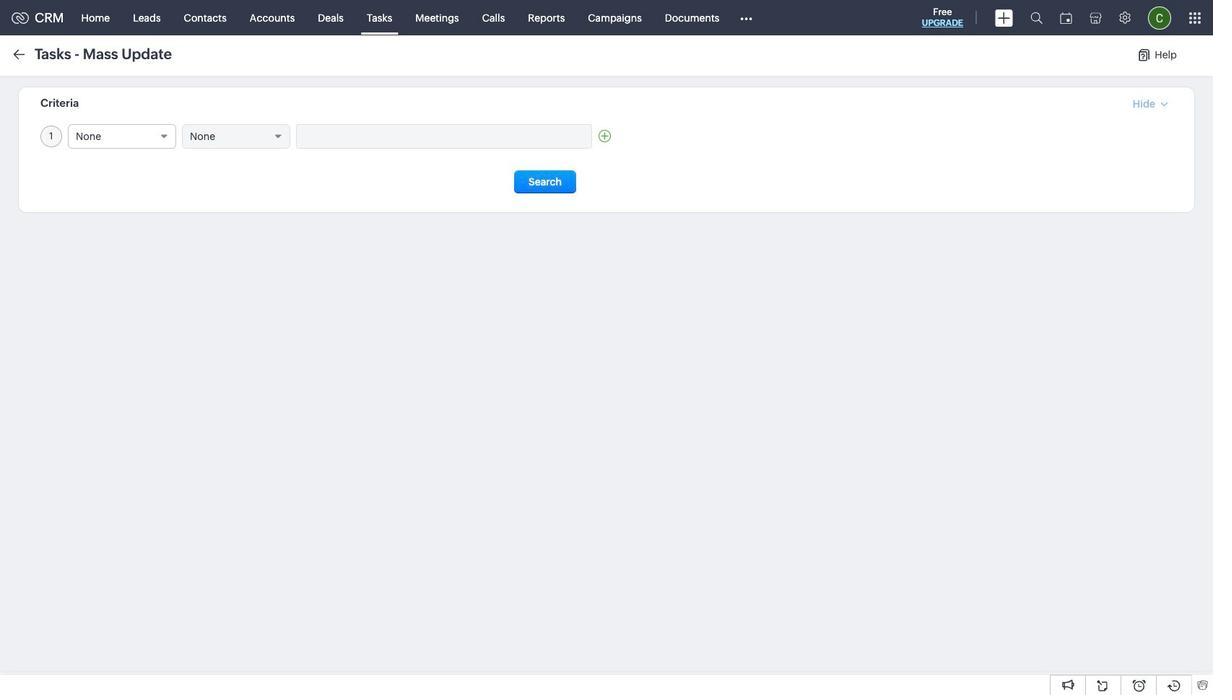 Task type: describe. For each thing, give the bounding box(es) containing it.
create menu image
[[996, 9, 1014, 26]]

profile image
[[1149, 6, 1172, 29]]

search element
[[1022, 0, 1052, 35]]

logo image
[[12, 12, 29, 23]]

calendar image
[[1061, 12, 1073, 23]]

create menu element
[[987, 0, 1022, 35]]



Task type: vqa. For each thing, say whether or not it's contained in the screenshot.
the size "field"
no



Task type: locate. For each thing, give the bounding box(es) containing it.
profile element
[[1140, 0, 1181, 35]]

search image
[[1031, 12, 1043, 24]]

None text field
[[297, 125, 592, 148]]

Other Modules field
[[732, 6, 763, 29]]



